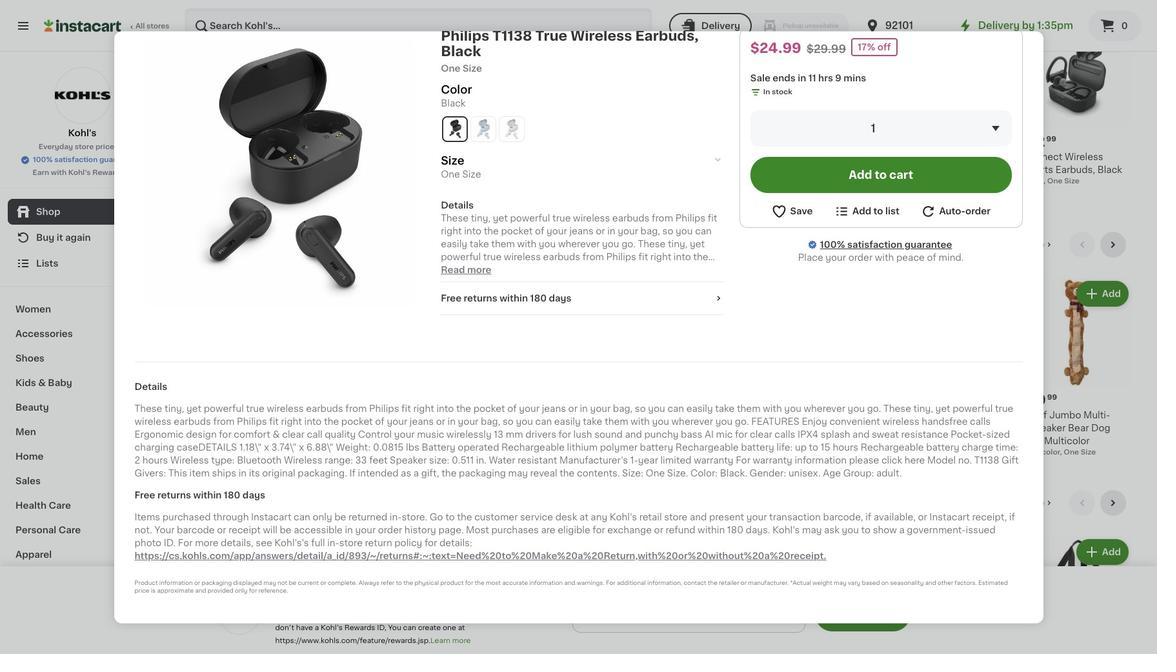Task type: vqa. For each thing, say whether or not it's contained in the screenshot.
Medium in the the KONG Medium Cozie Spunky Monkey Dog Toy
no



Task type: describe. For each thing, give the bounding box(es) containing it.
kohl's down 100% satisfaction guarantee button
[[68, 169, 91, 176]]

- inside jbl tune 510bt wireless bluetooth stereo headphones - black
[[287, 178, 291, 187]]

black inside philips t1138 true wireless earbuds, black one size
[[441, 45, 481, 58]]

sonoma for 11
[[787, 411, 824, 420]]

t1138 for philips t1138 true wireless earbuds, black black, one size
[[463, 152, 488, 161]]

your right find
[[478, 599, 494, 606]]

1 vertical spatial calls
[[775, 430, 796, 439]]

0 vertical spatial free
[[441, 294, 462, 303]]

for right product
[[465, 580, 474, 586]]

if inside please enter your 11 digit kohl's rewards id. you can find your kohl's rewards id by logging on to https://www.kohls.com/myaccount/dashboard.jsp. if you don't have a kohl's rewards id, you can create one at https://www.kohls.com/feature/rewards.jsp.
[[526, 612, 531, 619]]

in left its
[[239, 469, 247, 478]]

get free delivery on next 3 orders • add $10.00 to qualify.
[[464, 626, 786, 636]]

100% inside "link"
[[821, 240, 846, 249]]

order inside items purchased through instacart can only be returned in-store. go to the customer service desk at any kohl's retail store and present your transaction barcode, if available, or instacart receipt, if not. your barcode or receipt will be accessible in your order history page. most purchases are eligible for exchange or refund within 180 days. kohl's may ask you to show a government-issued photo id. for more details, see kohl's's full in-store return policy for details: https://cs.kohls.com/app/answers/detail/a_id/893/~/returns#:~:text=need%20to%20make%20a%20return,with%20or%20without%20a%20receipt.
[[378, 526, 403, 535]]

instacart logo image
[[44, 18, 121, 34]]

refer
[[381, 580, 395, 586]]

h4205
[[938, 152, 969, 161]]

for left lush
[[559, 430, 572, 439]]

$24.99 for $24.99 $29.99
[[751, 41, 802, 55]]

size inside americas vet dogs braided rope toy, multicolor multicolor, one size
[[607, 449, 622, 456]]

your up lbs on the left bottom of the page
[[394, 430, 415, 439]]

$14.99 for rope
[[582, 398, 612, 407]]

read more button
[[441, 264, 492, 277]]

punchy
[[645, 430, 679, 439]]

for up casedetails
[[219, 430, 232, 439]]

your up days.
[[747, 513, 768, 522]]

t1138 for philips t1138 true wireless earbuds, blue blue, one size
[[345, 152, 370, 161]]

1 tiny, from the left
[[165, 404, 184, 413]]

1 clear from the left
[[282, 430, 305, 439]]

with right earn
[[51, 169, 67, 176]]

ends
[[773, 74, 796, 83]]

or down through
[[217, 526, 226, 535]]

one inside 12 connect touch wireless earbuds, white white, one size
[[812, 190, 827, 198]]

sound
[[595, 430, 623, 439]]

0 horizontal spatial of
[[375, 417, 385, 426]]

99 inside $ 12 99
[[1047, 136, 1057, 143]]

19
[[1031, 393, 1047, 407]]

more button
[[796, 621, 847, 641]]

1 rechargeable from the left
[[502, 443, 565, 452]]

1 battery from the left
[[640, 443, 674, 452]]

0 horizontal spatial wherever
[[672, 417, 714, 426]]

earn
[[33, 169, 49, 176]]

rope inside sonoma goods for life® rubber and rope dog toy, blue blue, one size, 2 total options
[[510, 424, 535, 433]]

0 vertical spatial calls
[[971, 417, 991, 426]]

or right current
[[321, 580, 327, 586]]

dog inside 16 rudolph circle rope tugger dog toy, multicolor multicolor, one size
[[228, 424, 247, 433]]

only inside items purchased through instacart can only be returned in-store. go to the customer service desk at any kohl's retail store and present your transaction barcode, if available, or instacart receipt, if not. your barcode or receipt will be accessible in your order history page. most purchases are eligible for exchange or refund within 180 days. kohl's may ask you to show a government-issued photo id. for more details, see kohl's's full in-store return policy for details: https://cs.kohls.com/app/answers/detail/a_id/893/~/returns#:~:text=need%20to%20make%20a%20return,with%20or%20without%20a%20receipt.
[[313, 513, 332, 522]]

wireless for jbl tune 510bt wireless bluetooth stereo headphones - black
[[194, 165, 232, 174]]

*actual
[[791, 580, 812, 586]]

size inside "12 woof rubber rope dog toy - multicolor multicolor, one size"
[[370, 436, 385, 443]]

the left "most"
[[475, 580, 485, 586]]

0 vertical spatial days
[[549, 294, 572, 303]]

size, inside philips t1138 true wireless earbuds, white white, one size, 3 total options
[[710, 190, 728, 198]]

pocket-
[[951, 430, 987, 439]]

music
[[417, 430, 445, 439]]

sales link
[[8, 469, 157, 493]]

adult.
[[877, 469, 902, 478]]

6 for americas vet dogs double rubber tug toy, multicolor
[[675, 393, 685, 407]]

sonoma for 4
[[431, 411, 468, 420]]

options inside philips t1138 true wireless earbuds, white white, one size, 3 total options
[[668, 201, 696, 208]]

toy inside 12 woof holiday treat 3- piece dog toy set, multicolor multicolor, one size
[[954, 424, 971, 433]]

goods for 11
[[826, 411, 857, 420]]

can up drivers
[[536, 417, 552, 426]]

0 vertical spatial of
[[928, 253, 937, 262]]

1 powerful from the left
[[204, 404, 244, 413]]

home
[[15, 452, 44, 461]]

in right ends
[[798, 74, 807, 83]]

or left displayed
[[194, 580, 200, 586]]

tug
[[739, 424, 756, 433]]

1 horizontal spatial 11
[[794, 393, 806, 407]]

toy, for 16
[[249, 424, 268, 433]]

1 horizontal spatial easily
[[687, 404, 713, 413]]

1 horizontal spatial fit
[[402, 404, 411, 413]]

rewards down refer
[[389, 599, 420, 606]]

12 woof holiday treat 3- piece dog toy set, multicolor multicolor, one size
[[905, 393, 1004, 456]]

wireless inside connect wireless sports earbuds, black black, one size
[[1066, 152, 1104, 161]]

list
[[886, 207, 900, 216]]

true for philips t1138 true wireless earbuds, white white, one size, 3 total options
[[728, 152, 748, 161]]

shoes
[[15, 354, 44, 363]]

multicolor, for americas
[[668, 449, 707, 456]]

baby
[[48, 378, 72, 387]]

wireless for 49 philips h4205 wireless bluetooth headphones blue, one size
[[971, 152, 1009, 161]]

id
[[275, 612, 283, 619]]

personal care link
[[8, 518, 157, 542]]

add inside the add to cart button
[[849, 170, 873, 180]]

your right enter
[[322, 599, 338, 606]]

product group containing 4
[[431, 278, 539, 468]]

for inside sonoma goods for life® rubber and rope dog toy, blue blue, one size, 2 total options
[[503, 411, 518, 420]]

lithium
[[567, 443, 598, 452]]

one inside philips t1138 true wireless earbuds, black black, one size
[[455, 178, 470, 185]]

$24.99 original price: $29.99 element for blue
[[312, 134, 421, 150]]

can left find
[[447, 599, 460, 606]]

rewards down accurate
[[519, 599, 550, 606]]

1 warranty from the left
[[694, 456, 734, 465]]

the up the 'quality'
[[324, 417, 339, 426]]

total inside sonoma goods for life® rubber and rope dog toy, blue blue, one size, 2 total options
[[493, 449, 510, 456]]

1 vertical spatial details
[[135, 382, 167, 391]]

available,
[[874, 513, 916, 522]]

don't
[[275, 624, 294, 632]]

0 horizontal spatial information
[[159, 580, 193, 586]]

feet
[[370, 456, 388, 465]]

item carousel region containing dog toys
[[194, 232, 1132, 480]]

your up drivers
[[519, 404, 540, 413]]

$29.99 up philips t1138 true wireless earbuds, white white, one size, 3 total options
[[710, 139, 742, 148]]

kohl's inside "link"
[[68, 129, 97, 138]]

1 horizontal spatial go.
[[868, 404, 882, 413]]

may left vary
[[834, 580, 847, 586]]

cart
[[890, 170, 914, 180]]

any
[[591, 513, 608, 522]]

for down any
[[593, 526, 606, 535]]

lists
[[36, 259, 58, 268]]

philips inside philips t1138 true wireless earbuds, blue blue, one size
[[312, 152, 342, 161]]

1 24 from the left
[[320, 135, 338, 148]]

mind.
[[939, 253, 964, 262]]

set,
[[973, 424, 991, 433]]

multicolor, inside 12 woof holiday treat 3- piece dog toy set, multicolor multicolor, one size
[[905, 449, 944, 456]]

a inside items purchased through instacart can only be returned in-store. go to the customer service desk at any kohl's retail store and present your transaction barcode, if available, or instacart receipt, if not. your barcode or receipt will be accessible in your order history page. most purchases are eligible for exchange or refund within 180 days. kohl's may ask you to show a government-issued photo id. for more details, see kohl's's full in-store return policy for details: https://cs.kohls.com/app/answers/detail/a_id/893/~/returns#:~:text=need%20to%20make%20a%20return,with%20or%20without%20a%20receipt.
[[900, 526, 905, 535]]

stock
[[772, 88, 793, 96]]

2 vertical spatial kohl's
[[773, 526, 800, 535]]

0 vertical spatial wherever
[[804, 404, 846, 413]]

0 vertical spatial take
[[716, 404, 735, 413]]

1 if from the left
[[866, 513, 872, 522]]

item carousel region containing travel duffels
[[194, 490, 1132, 654]]

1 horizontal spatial hours
[[833, 443, 859, 452]]

one inside "12 woof rubber rope dog toy - multicolor multicolor, one size"
[[353, 436, 368, 443]]

may up reference. in the left of the page
[[264, 580, 276, 586]]

your up control
[[387, 417, 408, 426]]

true for philips t1138 true wireless earbuds, blue blue, one size
[[372, 152, 392, 161]]

to inside get free delivery on next 3 orders • add $10.00 to qualify.
[[731, 626, 743, 636]]

0 vertical spatial be
[[335, 513, 346, 522]]

2 tiny, from the left
[[914, 404, 934, 413]]

color black
[[441, 85, 472, 108]]

1 horizontal spatial from
[[346, 404, 367, 413]]

and down convenient
[[853, 430, 870, 439]]

wireless for 12 connect touch wireless earbuds, white white, one size
[[787, 165, 825, 174]]

place your order with peace of mind.
[[799, 253, 964, 262]]

0 horizontal spatial free
[[135, 491, 155, 500]]

information,
[[648, 580, 683, 586]]

one
[[443, 624, 456, 632]]

1 vertical spatial from
[[213, 417, 235, 426]]

$4.94 original price: $10.99 element
[[431, 392, 539, 409]]

& inside these tiny, yet powerful true wireless earbuds from philips fit right into the pocket of your jeans or in your bag, so you can easily take them with you wherever you go. these tiny, yet powerful true wireless earbuds from philips fit right into the pocket of your jeans or in your bag, so you can easily take them with you wherever you go. features enjoy convenient wireless handsfree calls ergonomic design for comfort & clear call quality control your music wirelessly 13 mm drivers for lush sound and punchy bass ai mic for clear calls ipx4 splash and sweat resistance pocket-sized charging casedetails 1.18\" x 3.74\" x 6.88\" weight: 0.0815 lbs battery operated rechargeable lithium polymer battery rechargeable battery life: up to 15 hours rechargeable battery charge time: 2 hours wireless type: bluetooth wireless range: 33 feet speaker size: 0.511 in. water resistant manufacturer's 1-year limited warranty for warranty information please click here model no. t1138 gift givers: this item ships in its original packaging. if intended as a gift, the packaging may reveal the contents. size: one size. color: black. gender: unisex. age group: adult.
[[273, 430, 280, 439]]

current
[[298, 580, 319, 586]]

1 vertical spatial earbuds
[[174, 417, 211, 426]]

99 inside 19 99
[[1048, 394, 1058, 401]]

white for philips
[[668, 178, 694, 187]]

for inside product information or packaging displayed may not be current or complete. always refer to the physical product for the most accurate information and warnings. for additional information, contact the retailer or manufacturer. *actual weight may vary based on seasonality and other factors. estimated price is approximate and provided only for reference.
[[606, 580, 616, 586]]

multicolor, inside americas vet dogs braided rope toy, multicolor multicolor, one size
[[549, 449, 588, 456]]

you inside items purchased through instacart can only be returned in-store. go to the customer service desk at any kohl's retail store and present your transaction barcode, if available, or instacart receipt, if not. your barcode or receipt will be accessible in your order history page. most purchases are eligible for exchange or refund within 180 days. kohl's may ask you to show a government-issued photo id. for more details, see kohl's's full in-store return policy for details: https://cs.kohls.com/app/answers/detail/a_id/893/~/returns#:~:text=need%20to%20make%20a%20return,with%20or%20without%20a%20receipt.
[[842, 526, 860, 535]]

0 horizontal spatial take
[[583, 417, 603, 426]]

show
[[874, 526, 898, 535]]

blue inside sonoma goods for life® rubber and rope dog toy, blue blue, one size, 2 total options
[[473, 436, 494, 445]]

toy, for americas
[[668, 436, 687, 445]]

blue, for 49
[[905, 178, 924, 185]]

the inside items purchased through instacart can only be returned in-store. go to the customer service desk at any kohl's retail store and present your transaction barcode, if available, or instacart receipt, if not. your barcode or receipt will be accessible in your order history page. most purchases are eligible for exchange or refund within 180 days. kohl's may ask you to show a government-issued photo id. for more details, see kohl's's full in-store return policy for details: https://cs.kohls.com/app/answers/detail/a_id/893/~/returns#:~:text=need%20to%20make%20a%20return,with%20or%20without%20a%20receipt.
[[457, 513, 472, 522]]

for down displayed
[[249, 588, 257, 593]]

blue image
[[472, 117, 496, 141]]

or up music
[[436, 417, 446, 426]]

color:
[[691, 469, 718, 478]]

1 vertical spatial of
[[508, 404, 517, 413]]

$6.74 original price: $14.99 element for rope
[[549, 392, 658, 409]]

1 vertical spatial kohl's
[[610, 513, 637, 522]]

$ for 12
[[1026, 136, 1031, 143]]

2 vertical spatial store
[[339, 539, 363, 548]]

in.
[[476, 456, 487, 465]]

dog inside 12 woof holiday treat 3- piece dog toy set, multicolor multicolor, one size
[[933, 424, 952, 433]]

multicolor for woof
[[1045, 436, 1090, 445]]

0 horizontal spatial right
[[281, 417, 302, 426]]

0 horizontal spatial days
[[243, 491, 265, 500]]

12 for connect touch wireless earbuds, white
[[794, 135, 809, 148]]

to inside these tiny, yet powerful true wireless earbuds from philips fit right into the pocket of your jeans or in your bag, so you can easily take them with you wherever you go. these tiny, yet powerful true wireless earbuds from philips fit right into the pocket of your jeans or in your bag, so you can easily take them with you wherever you go. features enjoy convenient wireless handsfree calls ergonomic design for comfort & clear call quality control your music wirelessly 13 mm drivers for lush sound and punchy bass ai mic for clear calls ipx4 splash and sweat resistance pocket-sized charging casedetails 1.18\" x 3.74\" x 6.88\" weight: 0.0815 lbs battery operated rechargeable lithium polymer battery rechargeable battery life: up to 15 hours rechargeable battery charge time: 2 hours wireless type: bluetooth wireless range: 33 feet speaker size: 0.511 in. water resistant manufacturer's 1-year limited warranty for warranty information please click here model no. t1138 gift givers: this item ships in its original packaging. if intended as a gift, the packaging may reveal the contents. size: one size. color: black. gender: unisex. age group: adult.
[[810, 443, 819, 452]]

be inside product information or packaging displayed may not be current or complete. always refer to the physical product for the most accurate information and warnings. for additional information, contact the retailer or manufacturer. *actual weight may vary based on seasonality and other factors. estimated price is approximate and provided only for reference.
[[289, 580, 296, 586]]

1 vertical spatial you
[[388, 624, 402, 632]]

for right the "mic"
[[736, 430, 748, 439]]

11 for please enter your 11 digit kohl's rewards id. you can find your kohl's rewards id by logging on to https://www.kohls.com/myaccount/dashboard.jsp. if you don't have a kohl's rewards id, you can create one at https://www.kohls.com/feature/rewards.jsp.
[[340, 599, 346, 606]]

rope inside 16 rudolph circle rope tugger dog toy, multicolor multicolor, one size
[[263, 411, 287, 420]]

0 horizontal spatial kohl's logo image
[[54, 67, 111, 124]]

not
[[278, 580, 287, 586]]

99 inside $ 24 99
[[339, 136, 349, 143]]

may inside these tiny, yet powerful true wireless earbuds from philips fit right into the pocket of your jeans or in your bag, so you can easily take them with you wherever you go. these tiny, yet powerful true wireless earbuds from philips fit right into the pocket of your jeans or in your bag, so you can easily take them with you wherever you go. features enjoy convenient wireless handsfree calls ergonomic design for comfort & clear call quality control your music wirelessly 13 mm drivers for lush sound and punchy bass ai mic for clear calls ipx4 splash and sweat resistance pocket-sized charging casedetails 1.18\" x 3.74\" x 6.88\" weight: 0.0815 lbs battery operated rechargeable lithium polymer battery rechargeable battery life: up to 15 hours rechargeable battery charge time: 2 hours wireless type: bluetooth wireless range: 33 feet speaker size: 0.511 in. water resistant manufacturer's 1-year limited warranty for warranty information please click here model no. t1138 gift givers: this item ships in its original packaging. if intended as a gift, the packaging may reveal the contents. size: one size. color: black. gender: unisex. age group: adult.
[[509, 469, 528, 478]]

1 vertical spatial store
[[665, 513, 688, 522]]

one inside 'americas vet dogs double rubber tug toy, multicolor multicolor, one size'
[[709, 449, 724, 456]]

black inside philips t1138 true wireless earbuds, black black, one size
[[514, 165, 539, 174]]

17% off
[[858, 43, 891, 52]]

or down retail
[[655, 526, 664, 535]]

with up features
[[763, 404, 783, 413]]

green
[[862, 436, 890, 445]]

kids & baby
[[15, 378, 72, 387]]

one inside these tiny, yet powerful true wireless earbuds from philips fit right into the pocket of your jeans or in your bag, so you can easily take them with you wherever you go. these tiny, yet powerful true wireless earbuds from philips fit right into the pocket of your jeans or in your bag, so you can easily take them with you wherever you go. features enjoy convenient wireless handsfree calls ergonomic design for comfort & clear call quality control your music wirelessly 13 mm drivers for lush sound and punchy bass ai mic for clear calls ipx4 splash and sweat resistance pocket-sized charging casedetails 1.18\" x 3.74\" x 6.88\" weight: 0.0815 lbs battery operated rechargeable lithium polymer battery rechargeable battery life: up to 15 hours rechargeable battery charge time: 2 hours wireless type: bluetooth wireless range: 33 feet speaker size: 0.511 in. water resistant manufacturer's 1-year limited warranty for warranty information please click here model no. t1138 gift givers: this item ships in its original packaging. if intended as a gift, the packaging may reveal the contents. size: one size. color: black. gender: unisex. age group: adult.
[[646, 469, 665, 478]]

click
[[882, 456, 903, 465]]

0 button
[[1089, 10, 1142, 41]]

1 vertical spatial bag,
[[481, 417, 501, 426]]

and left provided
[[195, 588, 206, 593]]

one inside 12 woof holiday treat 3- piece dog toy set, multicolor multicolor, one size
[[946, 449, 961, 456]]

49
[[913, 135, 931, 148]]

or up government-
[[919, 513, 928, 522]]

id. inside items purchased through instacart can only be returned in-store. go to the customer service desk at any kohl's retail store and present your transaction barcode, if available, or instacart receipt, if not. your barcode or receipt will be accessible in your order history page. most purchases are eligible for exchange or refund within 180 days. kohl's may ask you to show a government-issued photo id. for more details, see kohl's's full in-store return policy for details: https://cs.kohls.com/app/answers/detail/a_id/893/~/returns#:~:text=need%20to%20make%20a%20return,with%20or%20without%20a%20receipt.
[[164, 539, 176, 548]]

in
[[764, 88, 771, 96]]

1:35pm
[[1038, 21, 1074, 30]]

your up sound
[[591, 404, 611, 413]]

0 vertical spatial earbuds
[[306, 404, 343, 413]]

color
[[441, 85, 472, 95]]

can left create
[[403, 624, 416, 632]]

retail
[[640, 513, 662, 522]]

99 inside the "24 99"
[[458, 136, 468, 143]]

features
[[752, 417, 800, 426]]

1 horizontal spatial 100% satisfaction guarantee
[[821, 240, 953, 249]]

rewards inside 'earn with kohl's rewards' link
[[92, 169, 124, 176]]

earbuds, for philips t1138 true wireless earbuds, black black, one size
[[472, 165, 511, 174]]

1 vertical spatial so
[[503, 417, 514, 426]]

1 horizontal spatial in-
[[390, 513, 402, 522]]

9
[[836, 74, 842, 83]]

life® for 11
[[787, 424, 809, 433]]

and left 'other'
[[926, 580, 937, 586]]

1 horizontal spatial you
[[433, 599, 446, 606]]

in inside items purchased through instacart can only be returned in-store. go to the customer service desk at any kohl's retail store and present your transaction barcode, if available, or instacart receipt, if not. your barcode or receipt will be accessible in your order history page. most purchases are eligible for exchange or refund within 180 days. kohl's may ask you to show a government-issued photo id. for more details, see kohl's's full in-store return policy for details: https://cs.kohls.com/app/answers/detail/a_id/893/~/returns#:~:text=need%20to%20make%20a%20return,with%20or%20without%20a%20receipt.
[[345, 526, 353, 535]]

for down history on the left bottom of page
[[425, 539, 437, 548]]

delivery for delivery
[[702, 21, 741, 30]]

0 horizontal spatial wireless
[[135, 417, 172, 426]]

1 horizontal spatial wireless
[[267, 404, 304, 413]]

2 inside these tiny, yet powerful true wireless earbuds from philips fit right into the pocket of your jeans or in your bag, so you can easily take them with you wherever you go. these tiny, yet powerful true wireless earbuds from philips fit right into the pocket of your jeans or in your bag, so you can easily take them with you wherever you go. features enjoy convenient wireless handsfree calls ergonomic design for comfort & clear call quality control your music wirelessly 13 mm drivers for lush sound and punchy bass ai mic for clear calls ipx4 splash and sweat resistance pocket-sized charging casedetails 1.18\" x 3.74\" x 6.88\" weight: 0.0815 lbs battery operated rechargeable lithium polymer battery rechargeable battery life: up to 15 hours rechargeable battery charge time: 2 hours wireless type: bluetooth wireless range: 33 feet speaker size: 0.511 in. water resistant manufacturer's 1-year limited warranty for warranty information please click here model no. t1138 gift givers: this item ships in its original packaging. if intended as a gift, the packaging may reveal the contents. size: one size. color: black. gender: unisex. age group: adult.
[[135, 456, 140, 465]]

0 vertical spatial &
[[38, 378, 46, 387]]

1 horizontal spatial information
[[530, 580, 563, 586]]

sonoma goods for life® rubber and rope dog toy, blue blue, one size, 2 total options
[[431, 411, 535, 466]]

product group containing 19
[[1024, 278, 1132, 458]]

service type group
[[670, 13, 850, 39]]

1 horizontal spatial order
[[849, 253, 873, 262]]

add to cart button
[[751, 157, 1012, 193]]

control
[[358, 430, 392, 439]]

packaging inside product information or packaging displayed may not be current or complete. always refer to the physical product for the most accurate information and warnings. for additional information, contact the retailer or manufacturer. *actual weight may vary based on seasonality and other factors. estimated price is approximate and provided only for reference.
[[202, 580, 232, 586]]

retailer
[[719, 580, 740, 586]]

details inside button
[[441, 201, 474, 210]]

2 horizontal spatial wireless
[[883, 417, 920, 426]]

unisex.
[[789, 469, 821, 478]]

are
[[541, 526, 556, 535]]

1 true from the left
[[246, 404, 265, 413]]

size one size
[[441, 156, 481, 179]]

0 vertical spatial returns
[[464, 294, 498, 303]]

or right retailer
[[741, 580, 747, 586]]

your right place
[[826, 253, 847, 262]]

can inside items purchased through instacart can only be returned in-store. go to the customer service desk at any kohl's retail store and present your transaction barcode, if available, or instacart receipt, if not. your barcode or receipt will be accessible in your order history page. most purchases are eligible for exchange or refund within 180 days. kohl's may ask you to show a government-issued photo id. for more details, see kohl's's full in-store return policy for details: https://cs.kohls.com/app/answers/detail/a_id/893/~/returns#:~:text=need%20to%20make%20a%20return,with%20or%20without%20a%20receipt.
[[294, 513, 311, 522]]

men
[[15, 427, 36, 437]]

dog inside woof jumbo multi- squeaker bear dog toy, multicolor multicolor, one size
[[1092, 424, 1111, 433]]

and left warnings.
[[565, 580, 576, 586]]

1 vertical spatial 180
[[224, 491, 241, 500]]

1 vertical spatial free returns within 180 days
[[135, 491, 265, 500]]

at inside items purchased through instacart can only be returned in-store. go to the customer service desk at any kohl's retail store and present your transaction barcode, if available, or instacart receipt, if not. your barcode or receipt will be accessible in your order history page. most purchases are eligible for exchange or refund within 180 days. kohl's may ask you to show a government-issued photo id. for more details, see kohl's's full in-store return policy for details: https://cs.kohls.com/app/answers/detail/a_id/893/~/returns#:~:text=need%20to%20make%20a%20return,with%20or%20without%20a%20receipt.
[[580, 513, 589, 522]]

and inside books and magazines link
[[47, 624, 64, 633]]

size inside philips t1138 true wireless earbuds, blue blue, one size
[[350, 178, 365, 185]]

design
[[186, 430, 217, 439]]

can up double
[[668, 404, 685, 413]]

wireless for philips t1138 true wireless earbuds, white white, one size, 3 total options
[[668, 165, 707, 174]]

white, for philips
[[668, 190, 691, 198]]

information inside these tiny, yet powerful true wireless earbuds from philips fit right into the pocket of your jeans or in your bag, so you can easily take them with you wherever you go. these tiny, yet powerful true wireless earbuds from philips fit right into the pocket of your jeans or in your bag, so you can easily take them with you wherever you go. features enjoy convenient wireless handsfree calls ergonomic design for comfort & clear call quality control your music wirelessly 13 mm drivers for lush sound and punchy bass ai mic for clear calls ipx4 splash and sweat resistance pocket-sized charging casedetails 1.18\" x 3.74\" x 6.88\" weight: 0.0815 lbs battery operated rechargeable lithium polymer battery rechargeable battery life: up to 15 hours rechargeable battery charge time: 2 hours wireless type: bluetooth wireless range: 33 feet speaker size: 0.511 in. water resistant manufacturer's 1-year limited warranty for warranty information please click here model no. t1138 gift givers: this item ships in its original packaging. if intended as a gift, the packaging may reveal the contents. size: one size. color: black. gender: unisex. age group: adult.
[[795, 456, 847, 465]]

rubber for 4
[[455, 424, 489, 433]]

guarantee inside button
[[99, 156, 137, 163]]

dog left toys
[[194, 238, 224, 251]]

1 horizontal spatial pocket
[[474, 404, 505, 413]]

earn with kohl's rewards link
[[33, 168, 132, 178]]

connect inside connect wireless sports earbuds, black black, one size
[[1024, 152, 1063, 161]]

earbuds, for philips t1138 true wireless earbuds, blue blue, one size
[[353, 165, 393, 174]]

desk
[[556, 513, 578, 522]]

$29.99 inside $24.99 $29.99
[[807, 44, 847, 54]]

size inside connect wireless sports earbuds, black black, one size
[[1065, 178, 1080, 185]]

0 horizontal spatial pocket
[[341, 417, 373, 426]]

size inside philips t1138 true wireless earbuds, black black, one size
[[472, 178, 487, 185]]

2 these from the left
[[884, 404, 912, 413]]

ergonomic
[[135, 430, 184, 439]]

0 vertical spatial within
[[500, 294, 528, 303]]

510bt
[[238, 152, 266, 161]]

kids & baby link
[[8, 371, 157, 395]]

rubber for 6
[[703, 424, 737, 433]]

woof for piece
[[905, 411, 929, 420]]

3.74\"
[[272, 443, 297, 452]]

resistance
[[902, 430, 949, 439]]

double
[[668, 424, 701, 433]]

care for health care
[[49, 501, 71, 510]]

11 for sale ends in 11 hrs 9 mins
[[809, 74, 817, 83]]

no.
[[959, 456, 973, 465]]

one inside philips t1138 true wireless earbuds, white white, one size, 3 total options
[[693, 190, 709, 198]]

earbuds, for philips t1138 true wireless earbuds, black one size
[[636, 29, 699, 43]]

0 vertical spatial bag,
[[613, 404, 633, 413]]

0 vertical spatial 180
[[530, 294, 547, 303]]

rewards up enter
[[307, 584, 348, 593]]

with up punchy
[[631, 417, 650, 426]]

one inside the size one size
[[441, 170, 460, 179]]

at inside please enter your 11 digit kohl's rewards id. you can find your kohl's rewards id by logging on to https://www.kohls.com/myaccount/dashboard.jsp. if you don't have a kohl's rewards id, you can create one at https://www.kohls.com/feature/rewards.jsp.
[[458, 624, 465, 632]]

on inside get free delivery on next 3 orders • add $10.00 to qualify.
[[563, 626, 578, 636]]

white, for 12
[[787, 190, 810, 198]]

to left show
[[862, 526, 871, 535]]

to up page.
[[446, 513, 455, 522]]

33
[[356, 456, 367, 465]]

a inside please enter your 11 digit kohl's rewards id. you can find your kohl's rewards id by logging on to https://www.kohls.com/myaccount/dashboard.jsp. if you don't have a kohl's rewards id, you can create one at https://www.kohls.com/feature/rewards.jsp.
[[315, 624, 319, 632]]

one inside connect wireless sports earbuds, black black, one size
[[1048, 178, 1063, 185]]

1 vertical spatial jeans
[[410, 417, 434, 426]]

stores
[[147, 23, 170, 30]]

blue, for philips
[[312, 178, 331, 185]]

you inside please enter your 11 digit kohl's rewards id. you can find your kohl's rewards id by logging on to https://www.kohls.com/myaccount/dashboard.jsp. if you don't have a kohl's rewards id, you can create one at https://www.kohls.com/feature/rewards.jsp.
[[533, 612, 547, 619]]

connect inside 12 connect touch wireless earbuds, white white, one size
[[787, 152, 826, 161]]

2 rechargeable from the left
[[676, 443, 739, 452]]

1 vertical spatial them
[[605, 417, 629, 426]]

the left retailer
[[708, 580, 718, 586]]

in up wirelessly
[[448, 417, 456, 426]]

lists link
[[8, 251, 157, 276]]

braided
[[549, 424, 585, 433]]

your down returned
[[355, 526, 376, 535]]

2 x from the left
[[299, 443, 304, 452]]

life® for 4
[[431, 424, 453, 433]]

hrs
[[819, 74, 834, 83]]

vet for rubber
[[713, 411, 728, 420]]

kohl's's
[[275, 539, 309, 548]]

policy
[[395, 539, 423, 548]]

https://www.kohls.com/myaccount/dashboard.jsp.
[[345, 612, 525, 619]]

dog inside sonoma goods for life® rubber and rope dog toy, blue blue, one size, 2 total options
[[431, 436, 450, 445]]

page.
[[439, 526, 464, 535]]

product information or packaging displayed may not be current or complete. always refer to the physical product for the most accurate information and warnings. for additional information, contact the retailer or manufacturer. *actual weight may vary based on seasonality and other factors. estimated price is approximate and provided only for reference.
[[135, 580, 1009, 593]]

0 vertical spatial free returns within 180 days
[[441, 294, 572, 303]]

0 horizontal spatial fit
[[269, 417, 279, 426]]

180 inside items purchased through instacart can only be returned in-store. go to the customer service desk at any kohl's retail store and present your transaction barcode, if available, or instacart receipt, if not. your barcode or receipt will be accessible in your order history page. most purchases are eligible for exchange or refund within 180 days. kohl's may ask you to show a government-issued photo id. for more details, see kohl's's full in-store return policy for details: https://cs.kohls.com/app/answers/detail/a_id/893/~/returns#:~:text=need%20to%20make%20a%20return,with%20or%20without%20a%20receipt.
[[728, 526, 744, 535]]

1 horizontal spatial right
[[414, 404, 435, 413]]

your up wirelessly
[[458, 417, 479, 426]]

everyday
[[39, 143, 73, 150]]

one inside woof jumbo multi- squeaker bear dog toy, multicolor multicolor, one size
[[1064, 449, 1080, 456]]

manufacturer's
[[560, 456, 628, 465]]

size inside 12 connect touch wireless earbuds, white white, one size
[[829, 190, 844, 198]]

size:
[[429, 456, 450, 465]]

one inside 49 philips h4205 wireless bluetooth headphones blue, one size
[[925, 178, 941, 185]]

multicolor for 12
[[337, 424, 383, 433]]

sports
[[1024, 165, 1054, 174]]

$29.99 up philips t1138 true wireless earbuds, black black, one size
[[473, 139, 505, 148]]

$24.99 original price: $29.99 element for black
[[431, 134, 539, 150]]

earbuds, inside connect wireless sports earbuds, black black, one size
[[1056, 165, 1096, 174]]

sized
[[987, 430, 1011, 439]]

in up braided
[[580, 404, 588, 413]]

multicolor, for woof
[[1024, 449, 1063, 456]]

more for read more
[[468, 266, 492, 275]]

$14.99 for rubber
[[700, 398, 730, 407]]

16
[[201, 393, 216, 407]]

$49.99
[[236, 139, 268, 148]]

add inside get free delivery on next 3 orders • add $10.00 to qualify.
[[666, 626, 688, 636]]

kohl's up the 'https://www.kohls.com/feature/rewards.jsp.'
[[321, 624, 343, 632]]

the down size:
[[442, 469, 457, 478]]

or up braided
[[569, 404, 578, 413]]

toy inside "12 woof rubber rope dog toy - multicolor multicolor, one size"
[[312, 424, 329, 433]]



Task type: locate. For each thing, give the bounding box(es) containing it.
2 if from the left
[[1010, 513, 1016, 522]]

0 horizontal spatial jeans
[[410, 417, 434, 426]]

earbuds, for 12 connect touch wireless earbuds, white white, one size
[[827, 165, 867, 174]]

more
[[468, 266, 492, 275], [195, 539, 219, 548], [453, 637, 471, 644]]

1 vertical spatial only
[[235, 588, 248, 593]]

0 horizontal spatial at
[[458, 624, 465, 632]]

dogs for tug
[[730, 411, 755, 420]]

limited
[[661, 456, 692, 465]]

black image
[[444, 118, 467, 141]]

1 vertical spatial hours
[[143, 456, 168, 465]]

true inside philips t1138 true wireless earbuds, black one size
[[536, 29, 568, 43]]

multicolor for 16
[[194, 436, 239, 445]]

warranty up color:
[[694, 456, 734, 465]]

instacart
[[251, 513, 292, 522], [930, 513, 971, 522]]

2 goods from the left
[[826, 411, 857, 420]]

100% satisfaction guarantee inside button
[[33, 156, 137, 163]]

wireless inside 12 connect touch wireless earbuds, white white, one size
[[787, 165, 825, 174]]

$24.99 original price: $29.99 element
[[312, 134, 421, 150], [431, 134, 539, 150]]

group:
[[844, 469, 875, 478]]

1 horizontal spatial rechargeable
[[676, 443, 739, 452]]

wherever up bass
[[672, 417, 714, 426]]

t1138 inside philips t1138 true wireless earbuds, black black, one size
[[463, 152, 488, 161]]

2 horizontal spatial toy
[[954, 424, 971, 433]]

0 horizontal spatial on
[[325, 612, 334, 619]]

more inside items purchased through instacart can only be returned in-store. go to the customer service desk at any kohl's retail store and present your transaction barcode, if available, or instacart receipt, if not. your barcode or receipt will be accessible in your order history page. most purchases are eligible for exchange or refund within 180 days. kohl's may ask you to show a government-issued photo id. for more details, see kohl's's full in-store return policy for details: https://cs.kohls.com/app/answers/detail/a_id/893/~/returns#:~:text=need%20to%20make%20a%20return,with%20or%20without%20a%20receipt.
[[195, 539, 219, 548]]

size inside 12 woof holiday treat 3- piece dog toy set, multicolor multicolor, one size
[[963, 449, 978, 456]]

id,
[[377, 624, 387, 632]]

0 vertical spatial so
[[635, 404, 646, 413]]

0 vertical spatial store
[[75, 143, 94, 150]]

1 horizontal spatial woof
[[905, 411, 929, 420]]

one inside 16 rudolph circle rope tugger dog toy, multicolor multicolor, one size
[[234, 449, 250, 456]]

1 x from the left
[[264, 443, 269, 452]]

store inside everyday store prices link
[[75, 143, 94, 150]]

rechargeable up resistant at the bottom of the page
[[502, 443, 565, 452]]

2 horizontal spatial within
[[698, 526, 725, 535]]

2 vertical spatial on
[[563, 626, 578, 636]]

- inside "12 woof rubber rope dog toy - multicolor multicolor, one size"
[[331, 424, 335, 433]]

$24.99 $29.99
[[751, 41, 847, 55]]

multicolor inside 16 rudolph circle rope tugger dog toy, multicolor multicolor, one size
[[194, 436, 239, 445]]

kohl's down always
[[365, 599, 387, 606]]

2 $14.99 from the left
[[700, 398, 730, 407]]

kohl's up everyday store prices link
[[68, 129, 97, 138]]

$6.74 original price: $14.99 element up the "mic"
[[668, 392, 776, 409]]

headphones inside 49 philips h4205 wireless bluetooth headphones blue, one size
[[952, 165, 1010, 174]]

life® up battery
[[431, 424, 453, 433]]

1 vertical spatial in-
[[328, 539, 340, 548]]

guarantee
[[99, 156, 137, 163], [905, 240, 953, 249]]

toy, inside 'americas vet dogs double rubber tug toy, multicolor multicolor, one size'
[[668, 436, 687, 445]]

180
[[530, 294, 547, 303], [224, 491, 241, 500], [728, 526, 744, 535]]

accessories link
[[8, 322, 157, 346]]

1 vertical spatial right
[[281, 417, 302, 426]]

create
[[418, 624, 441, 632]]

0 vertical spatial go.
[[868, 404, 882, 413]]

may down water
[[509, 469, 528, 478]]

earbuds, for philips t1138 true wireless earbuds, white white, one size, 3 total options
[[709, 165, 749, 174]]

seasonality
[[891, 580, 924, 586]]

product
[[441, 580, 464, 586]]

rubber inside "12 woof rubber rope dog toy - multicolor multicolor, one size"
[[339, 411, 372, 420]]

you up https://www.kohls.com/myaccount/dashboard.jsp.
[[433, 599, 446, 606]]

(20+)
[[1021, 499, 1045, 508]]

92101 button
[[865, 8, 943, 44]]

delivery inside delivery by 1:35pm "link"
[[979, 21, 1020, 30]]

right left 4
[[414, 404, 435, 413]]

dog inside "12 woof rubber rope dog toy - multicolor multicolor, one size"
[[401, 411, 420, 420]]

toy, up "polymer"
[[614, 424, 632, 433]]

1 vet from the left
[[594, 411, 609, 420]]

2 dogs from the left
[[730, 411, 755, 420]]

multicolor for americas
[[689, 436, 735, 445]]

the left physical
[[404, 580, 413, 586]]

for down barcode
[[178, 539, 193, 548]]

0 vertical spatial satisfaction
[[54, 156, 98, 163]]

wherever
[[804, 404, 846, 413], [672, 417, 714, 426]]

free returns within 180 days down item
[[135, 491, 265, 500]]

drivers
[[526, 430, 557, 439]]

1 horizontal spatial delivery
[[979, 21, 1020, 30]]

kohl's rewards
[[275, 584, 348, 593]]

product group containing 49
[[905, 20, 1013, 187]]

may inside items purchased through instacart can only be returned in-store. go to the customer service desk at any kohl's retail store and present your transaction barcode, if available, or instacart receipt, if not. your barcode or receipt will be accessible in your order history page. most purchases are eligible for exchange or refund within 180 days. kohl's may ask you to show a government-issued photo id. for more details, see kohl's's full in-store return policy for details: https://cs.kohls.com/app/answers/detail/a_id/893/~/returns#:~:text=need%20to%20make%20a%20return,with%20or%20without%20a%20receipt.
[[803, 526, 822, 535]]

more down barcode
[[195, 539, 219, 548]]

toy, up 0.511
[[452, 436, 471, 445]]

woof inside woof jumbo multi- squeaker bear dog toy, multicolor multicolor, one size
[[1024, 411, 1048, 420]]

dogs up 'tug'
[[730, 411, 755, 420]]

12 inside 12 connect touch wireless earbuds, white white, one size
[[794, 135, 809, 148]]

and inside items purchased through instacart can only be returned in-store. go to the customer service desk at any kohl's retail store and present your transaction barcode, if available, or instacart receipt, if not. your barcode or receipt will be accessible in your order history page. most purchases are eligible for exchange or refund within 180 days. kohl's may ask you to show a government-issued photo id. for more details, see kohl's's full in-store return policy for details: https://cs.kohls.com/app/answers/detail/a_id/893/~/returns#:~:text=need%20to%20make%20a%20return,with%20or%20without%20a%20receipt.
[[690, 513, 707, 522]]

sales
[[15, 477, 41, 486]]

purchased
[[163, 513, 211, 522]]

99 up sports
[[1047, 136, 1057, 143]]

0 horizontal spatial goods
[[471, 411, 501, 420]]

details,
[[221, 539, 254, 548]]

2 6 from the left
[[675, 393, 685, 407]]

care up personal care
[[49, 501, 71, 510]]

1 horizontal spatial x
[[299, 443, 304, 452]]

0 horizontal spatial yet
[[187, 404, 202, 413]]

0 horizontal spatial instacart
[[251, 513, 292, 522]]

0 vertical spatial headphones
[[952, 165, 1010, 174]]

woof
[[312, 411, 336, 420], [905, 411, 929, 420], [1024, 411, 1048, 420]]

most
[[486, 580, 501, 586]]

true for philips t1138 true wireless earbuds, black one size
[[536, 29, 568, 43]]

kohl's up please
[[275, 584, 305, 593]]

rope right 13
[[510, 424, 535, 433]]

beauty
[[15, 403, 49, 412]]

1 life® from the left
[[431, 424, 453, 433]]

dog up music
[[401, 411, 420, 420]]

3 woof from the left
[[1024, 411, 1048, 420]]

0 horizontal spatial from
[[213, 417, 235, 426]]

size inside 16 rudolph circle rope tugger dog toy, multicolor multicolor, one size
[[251, 449, 267, 456]]

1 white from the left
[[668, 178, 694, 187]]

1 item carousel region from the top
[[194, 232, 1132, 480]]

0 vertical spatial blue
[[395, 165, 415, 174]]

Kohl's Rewards ID text field
[[573, 596, 805, 632]]

$24.99 for $24.99
[[822, 398, 854, 407]]

americas up braided
[[549, 411, 592, 420]]

13
[[494, 430, 504, 439]]

instacart up government-
[[930, 513, 971, 522]]

manufacturer.
[[749, 580, 789, 586]]

item carousel region
[[194, 232, 1132, 480], [194, 490, 1132, 654]]

1 horizontal spatial bag,
[[613, 404, 633, 413]]

toy up 6.88\" at the left of page
[[312, 424, 329, 433]]

1 white, from the left
[[668, 190, 691, 198]]

1 connect from the left
[[787, 152, 826, 161]]

•
[[659, 626, 664, 636]]

multicolor inside 'americas vet dogs double rubber tug toy, multicolor multicolor, one size'
[[689, 436, 735, 445]]

service
[[520, 513, 553, 522]]

49 philips h4205 wireless bluetooth headphones blue, one size
[[905, 135, 1010, 185]]

3 inside philips t1138 true wireless earbuds, white white, one size, 3 total options
[[729, 190, 734, 198]]

kohl's up exchange
[[610, 513, 637, 522]]

0 vertical spatial if
[[350, 469, 356, 478]]

size, inside sonoma goods for life® rubber and rope dog toy, blue blue, one size, 2 total options
[[468, 449, 485, 456]]

1 horizontal spatial so
[[635, 404, 646, 413]]

0 horizontal spatial a
[[315, 624, 319, 632]]

1 horizontal spatial tiny,
[[914, 404, 934, 413]]

men link
[[8, 420, 157, 444]]

0 horizontal spatial kohl's
[[68, 129, 97, 138]]

black, one size
[[194, 203, 250, 210]]

2 woof from the left
[[905, 411, 929, 420]]

size inside woof jumbo multi- squeaker bear dog toy, multicolor multicolor, one size
[[1082, 449, 1097, 456]]

a inside these tiny, yet powerful true wireless earbuds from philips fit right into the pocket of your jeans or in your bag, so you can easily take them with you wherever you go. these tiny, yet powerful true wireless earbuds from philips fit right into the pocket of your jeans or in your bag, so you can easily take them with you wherever you go. features enjoy convenient wireless handsfree calls ergonomic design for comfort & clear call quality control your music wirelessly 13 mm drivers for lush sound and punchy bass ai mic for clear calls ipx4 splash and sweat resistance pocket-sized charging casedetails 1.18\" x 3.74\" x 6.88\" weight: 0.0815 lbs battery operated rechargeable lithium polymer battery rechargeable battery life: up to 15 hours rechargeable battery charge time: 2 hours wireless type: bluetooth wireless range: 33 feet speaker size: 0.511 in. water resistant manufacturer's 1-year limited warranty for warranty information please click here model no. t1138 gift givers: this item ships in its original packaging. if intended as a gift, the packaging may reveal the contents. size: one size. color: black. gender: unisex. age group: adult.
[[414, 469, 419, 478]]

1 yet from the left
[[187, 404, 202, 413]]

view all (20+) button
[[978, 490, 1060, 516]]

kohl's down accurate
[[496, 599, 518, 606]]

0 horizontal spatial into
[[304, 417, 322, 426]]

0 horizontal spatial 2
[[135, 456, 140, 465]]

1 6 from the left
[[557, 393, 566, 407]]

2 instacart from the left
[[930, 513, 971, 522]]

for up the mm
[[503, 411, 518, 420]]

1 horizontal spatial into
[[437, 404, 454, 413]]

$11.24 original price: $24.99 element
[[787, 392, 895, 409]]

care for personal care
[[59, 526, 81, 535]]

0 horizontal spatial black,
[[194, 203, 216, 210]]

philips
[[441, 29, 490, 43], [312, 152, 342, 161], [431, 152, 461, 161], [668, 152, 698, 161], [905, 152, 935, 161], [369, 404, 399, 413], [237, 417, 267, 426]]

2 connect from the left
[[1024, 152, 1063, 161]]

order up view all (40+)
[[966, 207, 991, 216]]

2 up givers:
[[135, 456, 140, 465]]

0 horizontal spatial total
[[493, 449, 510, 456]]

1 horizontal spatial $24.99
[[822, 398, 854, 407]]

0 vertical spatial only
[[313, 513, 332, 522]]

books and magazines link
[[8, 616, 157, 641]]

information right accurate
[[530, 580, 563, 586]]

0 horizontal spatial go.
[[735, 417, 749, 426]]

2 life® from the left
[[787, 424, 809, 433]]

2 $6.74 original price: $14.99 element from the left
[[668, 392, 776, 409]]

2 sonoma from the left
[[787, 411, 824, 420]]

may
[[509, 469, 528, 478], [803, 526, 822, 535], [264, 580, 276, 586], [834, 580, 847, 586]]

true for philips t1138 true wireless earbuds, black black, one size
[[491, 152, 510, 161]]

wireless inside philips t1138 true wireless earbuds, black black, one size
[[431, 165, 469, 174]]

6 up double
[[675, 393, 685, 407]]

rewards up the 'https://www.kohls.com/feature/rewards.jsp.'
[[345, 624, 375, 632]]

multicolor, inside 16 rudolph circle rope tugger dog toy, multicolor multicolor, one size
[[194, 449, 233, 456]]

2 $ from the left
[[1026, 136, 1031, 143]]

qualify.
[[746, 626, 786, 636]]

12 for woof holiday treat 3- piece dog toy set, multicolor
[[913, 393, 927, 407]]

be up accessible
[[335, 513, 346, 522]]

white for 12
[[787, 178, 813, 187]]

2 item carousel region from the top
[[194, 490, 1132, 654]]

1 all from the top
[[1008, 240, 1018, 249]]

0 horizontal spatial id.
[[164, 539, 176, 548]]

6 for americas vet dogs braided rope toy, multicolor
[[557, 393, 566, 407]]

wireless inside philips t1138 true wireless earbuds, black one size
[[571, 29, 633, 43]]

blue, down 49
[[905, 178, 924, 185]]

0 vertical spatial jeans
[[542, 404, 566, 413]]

add
[[273, 31, 292, 40], [391, 31, 410, 40], [510, 31, 529, 40], [629, 31, 647, 40], [747, 31, 766, 40], [866, 31, 885, 40], [984, 31, 1003, 40], [1103, 31, 1122, 40], [849, 170, 873, 180], [853, 207, 872, 216], [510, 289, 529, 299], [1103, 289, 1122, 299], [273, 548, 292, 557], [391, 548, 410, 557], [510, 548, 529, 557], [629, 548, 647, 557], [747, 548, 766, 557], [1103, 548, 1122, 557], [666, 626, 688, 636]]

toy, for woof
[[1024, 436, 1043, 445]]

0 vertical spatial them
[[737, 404, 761, 413]]

add inside add to list button
[[853, 207, 872, 216]]

information down 15
[[795, 456, 847, 465]]

wireless for philips t1138 true wireless earbuds, black black, one size
[[431, 165, 469, 174]]

health care link
[[8, 493, 157, 518]]

99 right 19
[[1048, 394, 1058, 401]]

2 yet from the left
[[936, 404, 951, 413]]

1 sonoma from the left
[[431, 411, 468, 420]]

wireless for philips t1138 true wireless earbuds, blue blue, one size
[[312, 165, 351, 174]]

1 vertical spatial 11
[[794, 393, 806, 407]]

vet up the "mic"
[[713, 411, 728, 420]]

one inside philips t1138 true wireless earbuds, blue blue, one size
[[332, 178, 348, 185]]

women
[[15, 305, 51, 314]]

wireless inside 49 philips h4205 wireless bluetooth headphones blue, one size
[[971, 152, 1009, 161]]

100% satisfaction guarantee button
[[20, 152, 145, 165]]

all for travel duffels
[[1008, 499, 1019, 508]]

on right logging
[[325, 612, 334, 619]]

more for learn more
[[453, 637, 471, 644]]

2 up water
[[487, 449, 492, 456]]

and right the books
[[47, 624, 64, 633]]

black, inside philips t1138 true wireless earbuds, black black, one size
[[431, 178, 453, 185]]

1 instacart from the left
[[251, 513, 292, 522]]

only down displayed
[[235, 588, 248, 593]]

items purchased through instacart can only be returned in-store. go to the customer service desk at any kohl's retail store and present your transaction barcode, if available, or instacart receipt, if not. your barcode or receipt will be accessible in your order history page. most purchases are eligible for exchange or refund within 180 days. kohl's may ask you to show a government-issued photo id. for more details, see kohl's's full in-store return policy for details: https://cs.kohls.com/app/answers/detail/a_id/893/~/returns#:~:text=need%20to%20make%20a%20return,with%20or%20without%20a%20receipt.
[[135, 513, 1016, 561]]

view all (40+)
[[983, 240, 1045, 249]]

kohl's logo image down displayed
[[219, 593, 260, 635]]

multicolor, inside 'americas vet dogs double rubber tug toy, multicolor multicolor, one size'
[[668, 449, 707, 456]]

(286)
[[242, 193, 261, 200]]

treat
[[969, 411, 992, 420]]

tiny,
[[165, 404, 184, 413], [914, 404, 934, 413]]

travel duffels
[[194, 496, 293, 510]]

https://www.kohls.com/feature/rewards.jsp.
[[275, 637, 431, 644]]

t1138 inside philips t1138 true wireless earbuds, black one size
[[493, 29, 532, 43]]

prices
[[95, 143, 118, 150]]

0 horizontal spatial 6
[[557, 393, 566, 407]]

0 horizontal spatial returns
[[158, 491, 191, 500]]

americas for double
[[668, 411, 711, 420]]

americas vet dogs double rubber tug toy, multicolor multicolor, one size
[[668, 411, 756, 456]]

of up control
[[375, 417, 385, 426]]

$29.99 up philips t1138 true wireless earbuds, blue blue, one size
[[354, 139, 386, 148]]

0 horizontal spatial $6.74 original price: $14.99 element
[[549, 392, 658, 409]]

total inside philips t1138 true wireless earbuds, white white, one size, 3 total options
[[736, 190, 752, 198]]

$6.74 original price: $14.99 element
[[549, 392, 658, 409], [668, 392, 776, 409]]

all left (40+)
[[1008, 240, 1018, 249]]

2 white, from the left
[[787, 190, 810, 198]]

additional
[[617, 580, 646, 586]]

2 powerful from the left
[[953, 404, 993, 413]]

white image
[[500, 117, 524, 141]]

the right 4
[[456, 404, 472, 413]]

returns down read more 'button'
[[464, 294, 498, 303]]

white
[[668, 178, 694, 187], [787, 178, 813, 187]]

1 these from the left
[[135, 404, 162, 413]]

may left ask
[[803, 526, 822, 535]]

1 $14.99 from the left
[[582, 398, 612, 407]]

them up 'tug'
[[737, 404, 761, 413]]

blue
[[395, 165, 415, 174], [473, 436, 494, 445]]

3 rechargeable from the left
[[861, 443, 924, 452]]

from up design at the bottom left
[[213, 417, 235, 426]]

care up apparel link
[[59, 526, 81, 535]]

returns
[[464, 294, 498, 303], [158, 491, 191, 500]]

blue left the size one size
[[395, 165, 415, 174]]

black
[[441, 45, 481, 58], [441, 99, 466, 108], [514, 165, 539, 174], [1098, 165, 1123, 174], [194, 191, 219, 200]]

into up 'call'
[[304, 417, 322, 426]]

2 clear from the left
[[750, 430, 773, 439]]

on inside please enter your 11 digit kohl's rewards id. you can find your kohl's rewards id by logging on to https://www.kohls.com/myaccount/dashboard.jsp. if you don't have a kohl's rewards id, you can create one at https://www.kohls.com/feature/rewards.jsp.
[[325, 612, 334, 619]]

of left mind.
[[928, 253, 937, 262]]

care inside the personal care link
[[59, 526, 81, 535]]

1 horizontal spatial by
[[1023, 21, 1036, 30]]

order down 100% satisfaction guarantee "link"
[[849, 253, 873, 262]]

1 vertical spatial easily
[[555, 417, 581, 426]]

1 horizontal spatial clear
[[750, 430, 773, 439]]

$29.99
[[807, 44, 847, 54], [354, 139, 386, 148], [473, 139, 505, 148], [710, 139, 742, 148]]

details up ergonomic
[[135, 382, 167, 391]]

one inside americas vet dogs braided rope toy, multicolor multicolor, one size
[[590, 449, 605, 456]]

dogs inside americas vet dogs braided rope toy, multicolor multicolor, one size
[[612, 411, 636, 420]]

1 vertical spatial wherever
[[672, 417, 714, 426]]

customer
[[475, 513, 518, 522]]

1 horizontal spatial if
[[526, 612, 531, 619]]

other
[[938, 580, 954, 586]]

t1138 inside these tiny, yet powerful true wireless earbuds from philips fit right into the pocket of your jeans or in your bag, so you can easily take them with you wherever you go. these tiny, yet powerful true wireless earbuds from philips fit right into the pocket of your jeans or in your bag, so you can easily take them with you wherever you go. features enjoy convenient wireless handsfree calls ergonomic design for comfort & clear call quality control your music wirelessly 13 mm drivers for lush sound and punchy bass ai mic for clear calls ipx4 splash and sweat resistance pocket-sized charging casedetails 1.18\" x 3.74\" x 6.88\" weight: 0.0815 lbs battery operated rechargeable lithium polymer battery rechargeable battery life: up to 15 hours rechargeable battery charge time: 2 hours wireless type: bluetooth wireless range: 33 feet speaker size: 0.511 in. water resistant manufacturer's 1-year limited warranty for warranty information please click here model no. t1138 gift givers: this item ships in its original packaging. if intended as a gift, the packaging may reveal the contents. size: one size. color: black. gender: unisex. age group: adult.
[[975, 456, 1000, 465]]

and up operated
[[491, 424, 508, 433]]

to inside product information or packaging displayed may not be current or complete. always refer to the physical product for the most accurate information and warnings. for additional information, contact the retailer or manufacturer. *actual weight may vary based on seasonality and other factors. estimated price is approximate and provided only for reference.
[[396, 580, 402, 586]]

headphones inside jbl tune 510bt wireless bluetooth stereo headphones - black
[[226, 178, 284, 187]]

vet inside americas vet dogs braided rope toy, multicolor multicolor, one size
[[594, 411, 609, 420]]

philips inside philips t1138 true wireless earbuds, black one size
[[441, 29, 490, 43]]

1 vertical spatial 100%
[[821, 240, 846, 249]]

goods for 4
[[471, 411, 501, 420]]

be up kohl's's
[[280, 526, 292, 535]]

https://cs.kohls.com/app/answers/detail/a_id/893/~/returns#:~:text=need%20to%20make%20a%20return,with%20or%20without%20a%20receipt.
[[135, 551, 827, 561]]

multicolor, up type:
[[194, 449, 233, 456]]

be
[[335, 513, 346, 522], [280, 526, 292, 535], [289, 580, 296, 586]]

100% satisfaction guarantee down everyday store prices link
[[33, 156, 137, 163]]

0 horizontal spatial 11
[[340, 599, 346, 606]]

to left 15
[[810, 443, 819, 452]]

returns down the this
[[158, 491, 191, 500]]

peace
[[897, 253, 925, 262]]

1 vertical spatial be
[[280, 526, 292, 535]]

None search field
[[185, 8, 653, 44]]

delivery for delivery by 1:35pm
[[979, 21, 1020, 30]]

woof down 19
[[1024, 411, 1048, 420]]

is
[[151, 588, 156, 593]]

bluetooth inside these tiny, yet powerful true wireless earbuds from philips fit right into the pocket of your jeans or in your bag, so you can easily take them with you wherever you go. these tiny, yet powerful true wireless earbuds from philips fit right into the pocket of your jeans or in your bag, so you can easily take them with you wherever you go. features enjoy convenient wireless handsfree calls ergonomic design for comfort & clear call quality control your music wirelessly 13 mm drivers for lush sound and punchy bass ai mic for clear calls ipx4 splash and sweat resistance pocket-sized charging casedetails 1.18\" x 3.74\" x 6.88\" weight: 0.0815 lbs battery operated rechargeable lithium polymer battery rechargeable battery life: up to 15 hours rechargeable battery charge time: 2 hours wireless type: bluetooth wireless range: 33 feet speaker size: 0.511 in. water resistant manufacturer's 1-year limited warranty for warranty information please click here model no. t1138 gift givers: this item ships in its original packaging. if intended as a gift, the packaging may reveal the contents. size: one size. color: black. gender: unisex. age group: adult.
[[237, 456, 282, 465]]

1 vertical spatial satisfaction
[[848, 240, 903, 249]]

id. down your
[[164, 539, 176, 548]]

1 woof from the left
[[312, 411, 336, 420]]

the
[[456, 404, 472, 413], [324, 417, 339, 426], [442, 469, 457, 478], [560, 469, 575, 478], [457, 513, 472, 522], [404, 580, 413, 586], [475, 580, 485, 586], [708, 580, 718, 586]]

1 horizontal spatial vet
[[713, 411, 728, 420]]

0 horizontal spatial 100% satisfaction guarantee
[[33, 156, 137, 163]]

white inside 12 connect touch wireless earbuds, white white, one size
[[787, 178, 813, 187]]

100% satisfaction guarantee link
[[821, 238, 953, 251]]

order inside button
[[966, 207, 991, 216]]

2 vertical spatial within
[[698, 526, 725, 535]]

1 $6.74 original price: $14.99 element from the left
[[549, 392, 658, 409]]

multicolor, for 16
[[194, 449, 233, 456]]

into
[[437, 404, 454, 413], [304, 417, 322, 426]]

$6.74 original price: $14.99 element up americas vet dogs braided rope toy, multicolor multicolor, one size
[[549, 392, 658, 409]]

more right the read
[[468, 266, 492, 275]]

for inside items purchased through instacart can only be returned in-store. go to the customer service desk at any kohl's retail store and present your transaction barcode, if available, or instacart receipt, if not. your barcode or receipt will be accessible in your order history page. most purchases are eligible for exchange or refund within 180 days. kohl's may ask you to show a government-issued photo id. for more details, see kohl's's full in-store return policy for details: https://cs.kohls.com/app/answers/detail/a_id/893/~/returns#:~:text=need%20to%20make%20a%20return,with%20or%20without%20a%20receipt.
[[178, 539, 193, 548]]

delivery by 1:35pm link
[[958, 18, 1074, 34]]

0 horizontal spatial connect
[[787, 152, 826, 161]]

bluetooth for 49
[[905, 165, 950, 174]]

touch
[[828, 152, 856, 161]]

multicolor down braided
[[549, 436, 595, 445]]

the right reveal
[[560, 469, 575, 478]]

1 horizontal spatial kohl's logo image
[[219, 593, 260, 635]]

2 horizontal spatial 180
[[728, 526, 744, 535]]

t1138 for philips t1138 true wireless earbuds, black one size
[[493, 29, 532, 43]]

0 vertical spatial guarantee
[[99, 156, 137, 163]]

0 horizontal spatial $24.99
[[751, 41, 802, 55]]

t1138 for philips t1138 true wireless earbuds, white white, one size, 3 total options
[[700, 152, 726, 161]]

2 view from the top
[[983, 499, 1006, 508]]

wireless for philips t1138 true wireless earbuds, black one size
[[571, 29, 633, 43]]

delivery by 1:35pm
[[979, 21, 1074, 30]]

$ for 24
[[315, 136, 320, 143]]

life® inside sonoma goods for life® rectangular pet toy storage bin, green green, one size
[[787, 424, 809, 433]]

by inside "link"
[[1023, 21, 1036, 30]]

$24.99 up rectangular
[[822, 398, 854, 407]]

its
[[249, 469, 260, 478]]

1 field
[[751, 110, 1012, 147]]

by
[[1023, 21, 1036, 30], [285, 612, 294, 619]]

powerful up 'set,'
[[953, 404, 993, 413]]

100% satisfaction guarantee up place your order with peace of mind.
[[821, 240, 953, 249]]

toy, inside americas vet dogs braided rope toy, multicolor multicolor, one size
[[614, 424, 632, 433]]

philips inside philips t1138 true wireless earbuds, black black, one size
[[431, 152, 461, 161]]

2 all from the top
[[1008, 499, 1019, 508]]

1 horizontal spatial satisfaction
[[848, 240, 903, 249]]

toy, down circle
[[249, 424, 268, 433]]

woof for toy
[[312, 411, 336, 420]]

goods inside sonoma goods for life® rectangular pet toy storage bin, green green, one size
[[826, 411, 857, 420]]

2 24 from the left
[[438, 135, 457, 148]]

view for travel duffels
[[983, 499, 1006, 508]]

treatment tracker modal dialog
[[168, 608, 1158, 654]]

black.
[[721, 469, 748, 478]]

product group
[[194, 20, 302, 212], [312, 20, 421, 187], [431, 20, 539, 187], [549, 20, 658, 187], [668, 20, 776, 210], [787, 20, 895, 199], [905, 20, 1013, 187], [1024, 20, 1132, 187], [312, 278, 421, 445], [431, 278, 539, 468], [549, 278, 658, 458], [668, 278, 776, 458], [1024, 278, 1132, 458], [194, 537, 302, 654], [312, 537, 421, 654], [431, 537, 539, 654], [549, 537, 658, 654], [668, 537, 776, 654], [1024, 537, 1132, 654]]

view left (40+)
[[983, 240, 1005, 249]]

1 horizontal spatial blue
[[473, 436, 494, 445]]

2 white from the left
[[787, 178, 813, 187]]

dogs for toy,
[[612, 411, 636, 420]]

0 horizontal spatial you
[[388, 624, 402, 632]]

with down 100% satisfaction guarantee "link"
[[876, 253, 895, 262]]

1 vertical spatial within
[[193, 491, 222, 500]]

multicolor inside "12 woof rubber rope dog toy - multicolor multicolor, one size"
[[337, 424, 383, 433]]

multicolor, for 12
[[312, 436, 351, 443]]

12 inside "12 woof rubber rope dog toy - multicolor multicolor, one size"
[[320, 393, 334, 407]]

shop link
[[8, 199, 157, 225]]

$6.74 original price: $14.99 element for rubber
[[668, 392, 776, 409]]

0 horizontal spatial satisfaction
[[54, 156, 98, 163]]

1 horizontal spatial white,
[[787, 190, 810, 198]]

white inside philips t1138 true wireless earbuds, white white, one size, 3 total options
[[668, 178, 694, 187]]

2 horizontal spatial on
[[882, 580, 889, 586]]

intended
[[358, 469, 399, 478]]

price
[[135, 588, 149, 593]]

take up lush
[[583, 417, 603, 426]]

more down the get
[[453, 637, 471, 644]]

1 $24.99 original price: $29.99 element from the left
[[312, 134, 421, 150]]

for inside sonoma goods for life® rectangular pet toy storage bin, green green, one size
[[859, 411, 874, 420]]

and up refund
[[690, 513, 707, 522]]

bluetooth down '510bt'
[[235, 165, 279, 174]]

fit up comfort
[[269, 417, 279, 426]]

ask
[[825, 526, 840, 535]]

rubber left 'tug'
[[703, 424, 737, 433]]

1 vertical spatial headphones
[[226, 178, 284, 187]]

bluetooth for jbl
[[235, 165, 279, 174]]

$10.99
[[464, 398, 495, 407]]

kohl's logo image
[[54, 67, 111, 124], [219, 593, 260, 635]]

multicolor,
[[312, 436, 351, 443], [194, 449, 233, 456], [549, 449, 588, 456], [668, 449, 707, 456], [905, 449, 944, 456], [1024, 449, 1063, 456]]

1 horizontal spatial $14.99
[[700, 398, 730, 407]]

2 $24.99 original price: $29.99 element from the left
[[431, 134, 539, 150]]

12 for woof rubber rope dog toy - multicolor
[[320, 393, 334, 407]]

next
[[581, 626, 607, 636]]

by inside please enter your 11 digit kohl's rewards id. you can find your kohl's rewards id by logging on to https://www.kohls.com/myaccount/dashboard.jsp. if you don't have a kohl's rewards id, you can create one at https://www.kohls.com/feature/rewards.jsp.
[[285, 612, 294, 619]]

0 horizontal spatial &
[[38, 378, 46, 387]]

multicolor, inside "12 woof rubber rope dog toy - multicolor multicolor, one size"
[[312, 436, 351, 443]]

satisfaction inside "link"
[[848, 240, 903, 249]]

one inside philips t1138 true wireless earbuds, black one size
[[441, 64, 461, 73]]

2 americas from the left
[[668, 411, 711, 420]]

goods inside sonoma goods for life® rubber and rope dog toy, blue blue, one size, 2 total options
[[471, 411, 501, 420]]

woof inside "12 woof rubber rope dog toy - multicolor multicolor, one size"
[[312, 411, 336, 420]]

1 dogs from the left
[[612, 411, 636, 420]]

0 vertical spatial from
[[346, 404, 367, 413]]

0 vertical spatial 3
[[729, 190, 734, 198]]

0 vertical spatial details
[[441, 201, 474, 210]]

1-
[[631, 456, 639, 465]]

1 horizontal spatial yet
[[936, 404, 951, 413]]

philips inside philips t1138 true wireless earbuds, white white, one size, 3 total options
[[668, 152, 698, 161]]

1 goods from the left
[[471, 411, 501, 420]]

1 vertical spatial go.
[[735, 417, 749, 426]]

1 vertical spatial $24.99
[[822, 398, 854, 407]]

11 inside please enter your 11 digit kohl's rewards id. you can find your kohl's rewards id by logging on to https://www.kohls.com/myaccount/dashboard.jsp. if you don't have a kohl's rewards id, you can create one at https://www.kohls.com/feature/rewards.jsp.
[[340, 599, 346, 606]]

$14.99 up americas vet dogs braided rope toy, multicolor multicolor, one size
[[582, 398, 612, 407]]

1 vertical spatial fit
[[269, 417, 279, 426]]

sweat
[[872, 430, 900, 439]]

woof inside 12 woof holiday treat 3- piece dog toy set, multicolor multicolor, one size
[[905, 411, 929, 420]]

americas for braided
[[549, 411, 592, 420]]

earbuds
[[306, 404, 343, 413], [174, 417, 211, 426]]

2 vet from the left
[[713, 411, 728, 420]]

philips t1138 true wireless earbuds, black image
[[145, 39, 414, 307]]

earbuds, inside philips t1138 true wireless earbuds, black black, one size
[[472, 165, 511, 174]]

black, inside connect wireless sports earbuds, black black, one size
[[1024, 178, 1046, 185]]

packaging inside these tiny, yet powerful true wireless earbuds from philips fit right into the pocket of your jeans or in your bag, so you can easily take them with you wherever you go. these tiny, yet powerful true wireless earbuds from philips fit right into the pocket of your jeans or in your bag, so you can easily take them with you wherever you go. features enjoy convenient wireless handsfree calls ergonomic design for comfort & clear call quality control your music wirelessly 13 mm drivers for lush sound and punchy bass ai mic for clear calls ipx4 splash and sweat resistance pocket-sized charging casedetails 1.18\" x 3.74\" x 6.88\" weight: 0.0815 lbs battery operated rechargeable lithium polymer battery rechargeable battery life: up to 15 hours rechargeable battery charge time: 2 hours wireless type: bluetooth wireless range: 33 feet speaker size: 0.511 in. water resistant manufacturer's 1-year limited warranty for warranty information please click here model no. t1138 gift givers: this item ships in its original packaging. if intended as a gift, the packaging may reveal the contents. size: one size. color: black. gender: unisex. age group: adult.
[[459, 469, 506, 478]]

approximate
[[157, 588, 194, 593]]

1 view from the top
[[983, 240, 1005, 249]]

& up 3.74\" at the left of the page
[[273, 430, 280, 439]]

speaker
[[390, 456, 427, 465]]

$ up sports
[[1026, 136, 1031, 143]]

0 vertical spatial size,
[[710, 190, 728, 198]]

1 horizontal spatial earbuds
[[306, 404, 343, 413]]

true inside philips t1138 true wireless earbuds, white white, one size, 3 total options
[[728, 152, 748, 161]]

multicolor inside americas vet dogs braided rope toy, multicolor multicolor, one size
[[549, 436, 595, 445]]

1 $ from the left
[[315, 136, 320, 143]]

kohl's logo image up the everyday store prices
[[54, 67, 111, 124]]

add to list
[[853, 207, 900, 216]]

0 vertical spatial id.
[[164, 539, 176, 548]]

charging
[[135, 443, 174, 452]]

to inside the add to cart button
[[875, 170, 887, 180]]

bluetooth inside jbl tune 510bt wireless bluetooth stereo headphones - black
[[235, 165, 279, 174]]

view for dog toys
[[983, 240, 1005, 249]]

so up punchy
[[635, 404, 646, 413]]

at left any
[[580, 513, 589, 522]]

to
[[875, 170, 887, 180], [874, 207, 884, 216], [810, 443, 819, 452], [446, 513, 455, 522], [862, 526, 871, 535], [396, 580, 402, 586], [335, 612, 343, 619], [731, 626, 743, 636]]

all for dog toys
[[1008, 240, 1018, 249]]

satisfaction inside button
[[54, 156, 98, 163]]

1 americas from the left
[[549, 411, 592, 420]]

2 battery from the left
[[741, 443, 775, 452]]

battery up "model"
[[927, 443, 960, 452]]

2 warranty from the left
[[753, 456, 793, 465]]

vet for rope
[[594, 411, 609, 420]]

100% up earn
[[33, 156, 53, 163]]

0 vertical spatial care
[[49, 501, 71, 510]]

black inside color black
[[441, 99, 466, 108]]

health care
[[15, 501, 71, 510]]

easily up double
[[687, 404, 713, 413]]

in-
[[390, 513, 402, 522], [328, 539, 340, 548]]

$31.50 original price: $70.00 element
[[431, 650, 539, 654]]

2 true from the left
[[996, 404, 1014, 413]]

2 vertical spatial a
[[315, 624, 319, 632]]

store
[[75, 143, 94, 150], [665, 513, 688, 522], [339, 539, 363, 548]]

3 battery from the left
[[927, 443, 960, 452]]

1 horizontal spatial dogs
[[730, 411, 755, 420]]

if inside these tiny, yet powerful true wireless earbuds from philips fit right into the pocket of your jeans or in your bag, so you can easily take them with you wherever you go. these tiny, yet powerful true wireless earbuds from philips fit right into the pocket of your jeans or in your bag, so you can easily take them with you wherever you go. features enjoy convenient wireless handsfree calls ergonomic design for comfort & clear call quality control your music wirelessly 13 mm drivers for lush sound and punchy bass ai mic for clear calls ipx4 splash and sweat resistance pocket-sized charging casedetails 1.18\" x 3.74\" x 6.88\" weight: 0.0815 lbs battery operated rechargeable lithium polymer battery rechargeable battery life: up to 15 hours rechargeable battery charge time: 2 hours wireless type: bluetooth wireless range: 33 feet speaker size: 0.511 in. water resistant manufacturer's 1-year limited warranty for warranty information please click here model no. t1138 gift givers: this item ships in its original packaging. if intended as a gift, the packaging may reveal the contents. size: one size. color: black. gender: unisex. age group: adult.
[[350, 469, 356, 478]]

all inside the view all (20+) "popup button"
[[1008, 499, 1019, 508]]

pocket
[[474, 404, 505, 413], [341, 417, 373, 426]]

tiny, up piece
[[914, 404, 934, 413]]

toy, down double
[[668, 436, 687, 445]]

1 horizontal spatial battery
[[741, 443, 775, 452]]

find
[[462, 599, 476, 606]]

and up "polymer"
[[625, 430, 642, 439]]



